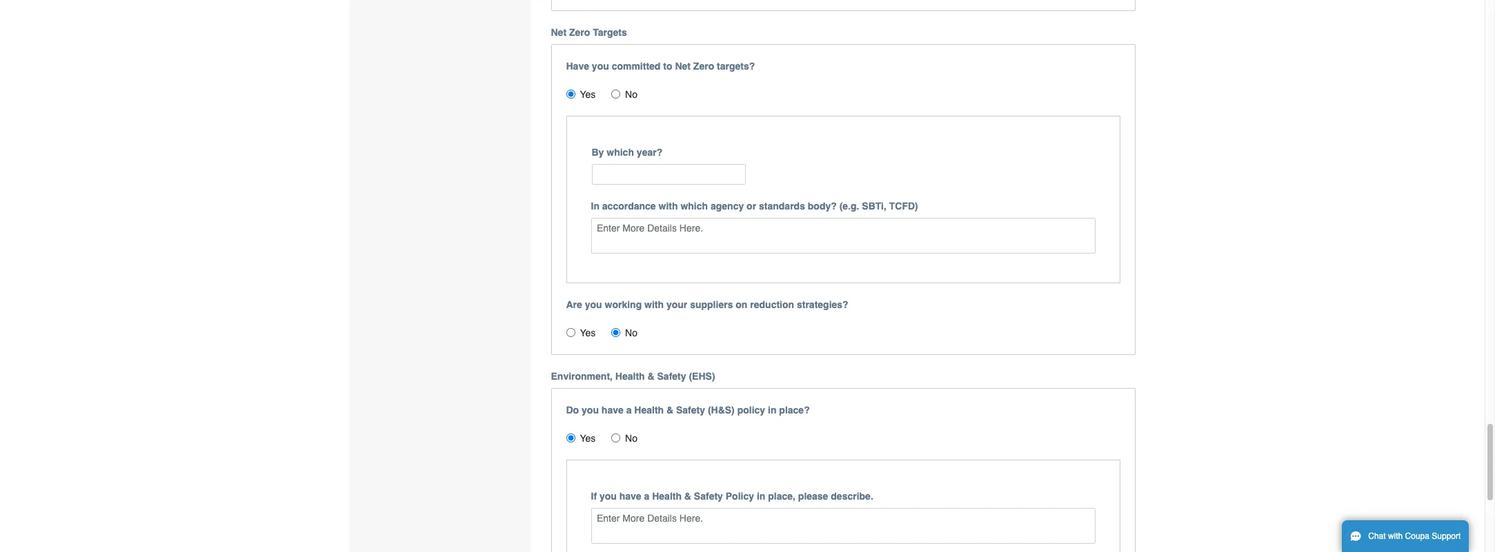 Task type: describe. For each thing, give the bounding box(es) containing it.
& for policy
[[685, 492, 692, 503]]

by
[[592, 147, 604, 158]]

By which year? text field
[[592, 164, 746, 185]]

body?
[[808, 201, 837, 212]]

strategies?
[[797, 300, 849, 311]]

In accordance with which agency or standards body? (e.g. SBTi, TCFD) text field
[[591, 218, 1096, 254]]

on
[[736, 300, 748, 311]]

or
[[747, 201, 757, 212]]

coupa
[[1406, 532, 1430, 542]]

0 vertical spatial health
[[616, 372, 645, 383]]

committed
[[612, 61, 661, 72]]

with inside button
[[1389, 532, 1404, 542]]

policy
[[726, 492, 754, 503]]

If you have a Health & Safety Policy in place, please describe. text field
[[591, 509, 1096, 545]]

no for committed
[[625, 89, 638, 100]]

1 vertical spatial which
[[681, 201, 708, 212]]

& for (h&s)
[[667, 405, 674, 416]]

chat
[[1369, 532, 1386, 542]]

your
[[667, 300, 688, 311]]

(ehs)
[[689, 372, 715, 383]]

describe.
[[831, 492, 874, 503]]

health for do
[[635, 405, 664, 416]]

a for do
[[627, 405, 632, 416]]

no for have
[[625, 434, 638, 445]]

suppliers
[[690, 300, 733, 311]]

support
[[1433, 532, 1462, 542]]

have for do
[[602, 405, 624, 416]]

by which year?
[[592, 147, 663, 158]]

a for if
[[644, 492, 650, 503]]

yes for have
[[580, 89, 596, 100]]

place,
[[768, 492, 796, 503]]

in
[[591, 201, 600, 212]]

1 horizontal spatial zero
[[694, 61, 715, 72]]

0 vertical spatial safety
[[657, 372, 687, 383]]

if you have a health & safety policy in place, please describe.
[[591, 492, 874, 503]]

are
[[566, 300, 582, 311]]

please
[[799, 492, 829, 503]]

targets?
[[717, 61, 755, 72]]

yes for do
[[580, 434, 596, 445]]

to
[[664, 61, 673, 72]]

standards
[[759, 201, 805, 212]]

(e.g.
[[840, 201, 860, 212]]

accordance
[[602, 201, 656, 212]]

sbti,
[[862, 201, 887, 212]]

no for working
[[625, 328, 638, 339]]

environment, health & safety (ehs)
[[551, 372, 715, 383]]

0 horizontal spatial zero
[[569, 27, 590, 38]]



Task type: locate. For each thing, give the bounding box(es) containing it.
in accordance with which agency or standards body? (e.g. sbti, tcfd)
[[591, 201, 919, 212]]

zero left "targets"
[[569, 27, 590, 38]]

zero left targets?
[[694, 61, 715, 72]]

2 vertical spatial health
[[652, 492, 682, 503]]

& left the policy
[[685, 492, 692, 503]]

net right to
[[675, 61, 691, 72]]

0 horizontal spatial which
[[607, 147, 634, 158]]

&
[[648, 372, 655, 383], [667, 405, 674, 416], [685, 492, 692, 503]]

1 no from the top
[[625, 89, 638, 100]]

do
[[566, 405, 579, 416]]

0 vertical spatial net
[[551, 27, 567, 38]]

have
[[602, 405, 624, 416], [620, 492, 642, 503]]

which left agency on the left
[[681, 201, 708, 212]]

no down environment, health & safety (ehs)
[[625, 434, 638, 445]]

health
[[616, 372, 645, 383], [635, 405, 664, 416], [652, 492, 682, 503]]

place?
[[780, 405, 810, 416]]

you for do
[[582, 405, 599, 416]]

have
[[566, 61, 589, 72]]

year?
[[637, 147, 663, 158]]

safety left (ehs)
[[657, 372, 687, 383]]

yes
[[580, 89, 596, 100], [580, 328, 596, 339], [580, 434, 596, 445]]

1 yes from the top
[[580, 89, 596, 100]]

yes down 'have'
[[580, 89, 596, 100]]

a down environment, health & safety (ehs)
[[627, 405, 632, 416]]

0 horizontal spatial in
[[757, 492, 766, 503]]

in right policy
[[768, 405, 777, 416]]

with left your
[[645, 300, 664, 311]]

if
[[591, 492, 597, 503]]

with down 'by which year?' text field
[[659, 201, 678, 212]]

None radio
[[566, 329, 575, 338], [612, 329, 621, 338], [612, 434, 621, 443], [566, 329, 575, 338], [612, 329, 621, 338], [612, 434, 621, 443]]

0 vertical spatial no
[[625, 89, 638, 100]]

agency
[[711, 201, 744, 212]]

which right by
[[607, 147, 634, 158]]

1 vertical spatial in
[[757, 492, 766, 503]]

1 vertical spatial zero
[[694, 61, 715, 72]]

1 horizontal spatial which
[[681, 201, 708, 212]]

1 vertical spatial with
[[645, 300, 664, 311]]

1 vertical spatial a
[[644, 492, 650, 503]]

1 vertical spatial no
[[625, 328, 638, 339]]

which
[[607, 147, 634, 158], [681, 201, 708, 212]]

policy
[[738, 405, 766, 416]]

0 vertical spatial a
[[627, 405, 632, 416]]

no down committed
[[625, 89, 638, 100]]

1 horizontal spatial net
[[675, 61, 691, 72]]

2 vertical spatial &
[[685, 492, 692, 503]]

(h&s)
[[708, 405, 735, 416]]

& up do you have a health & safety (h&s) policy in place?
[[648, 372, 655, 383]]

you for are
[[585, 300, 602, 311]]

with right 'chat'
[[1389, 532, 1404, 542]]

safety left the policy
[[694, 492, 723, 503]]

0 vertical spatial which
[[607, 147, 634, 158]]

1 vertical spatial have
[[620, 492, 642, 503]]

safety left (h&s)
[[676, 405, 705, 416]]

1 vertical spatial health
[[635, 405, 664, 416]]

net
[[551, 27, 567, 38], [675, 61, 691, 72]]

2 yes from the top
[[580, 328, 596, 339]]

targets
[[593, 27, 627, 38]]

you right if
[[600, 492, 617, 503]]

2 vertical spatial yes
[[580, 434, 596, 445]]

have for if
[[620, 492, 642, 503]]

a
[[627, 405, 632, 416], [644, 492, 650, 503]]

health for if
[[652, 492, 682, 503]]

no
[[625, 89, 638, 100], [625, 328, 638, 339], [625, 434, 638, 445]]

& down environment, health & safety (ehs)
[[667, 405, 674, 416]]

a right if
[[644, 492, 650, 503]]

tcfd)
[[890, 201, 919, 212]]

environment,
[[551, 372, 613, 383]]

you for have
[[592, 61, 609, 72]]

0 vertical spatial zero
[[569, 27, 590, 38]]

in left place,
[[757, 492, 766, 503]]

0 vertical spatial with
[[659, 201, 678, 212]]

0 vertical spatial in
[[768, 405, 777, 416]]

0 vertical spatial have
[[602, 405, 624, 416]]

have you committed to net zero targets?
[[566, 61, 755, 72]]

yes for are
[[580, 328, 596, 339]]

are you working with your suppliers on reduction strategies?
[[566, 300, 849, 311]]

you right do
[[582, 405, 599, 416]]

reduction
[[751, 300, 795, 311]]

have right if
[[620, 492, 642, 503]]

1 horizontal spatial in
[[768, 405, 777, 416]]

you right the are
[[585, 300, 602, 311]]

with
[[659, 201, 678, 212], [645, 300, 664, 311], [1389, 532, 1404, 542]]

safety for (h&s)
[[676, 405, 705, 416]]

1 vertical spatial net
[[675, 61, 691, 72]]

0 horizontal spatial a
[[627, 405, 632, 416]]

2 no from the top
[[625, 328, 638, 339]]

net zero targets
[[551, 27, 627, 38]]

in
[[768, 405, 777, 416], [757, 492, 766, 503]]

2 vertical spatial with
[[1389, 532, 1404, 542]]

yes up if
[[580, 434, 596, 445]]

0 vertical spatial &
[[648, 372, 655, 383]]

net up 'have'
[[551, 27, 567, 38]]

3 no from the top
[[625, 434, 638, 445]]

2 vertical spatial safety
[[694, 492, 723, 503]]

do you have a health & safety (h&s) policy in place?
[[566, 405, 810, 416]]

have down environment, health & safety (ehs)
[[602, 405, 624, 416]]

no down 'working'
[[625, 328, 638, 339]]

3 yes from the top
[[580, 434, 596, 445]]

working
[[605, 300, 642, 311]]

1 vertical spatial &
[[667, 405, 674, 416]]

zero
[[569, 27, 590, 38], [694, 61, 715, 72]]

you right 'have'
[[592, 61, 609, 72]]

you for if
[[600, 492, 617, 503]]

chat with coupa support
[[1369, 532, 1462, 542]]

you
[[592, 61, 609, 72], [585, 300, 602, 311], [582, 405, 599, 416], [600, 492, 617, 503]]

1 horizontal spatial &
[[667, 405, 674, 416]]

safety
[[657, 372, 687, 383], [676, 405, 705, 416], [694, 492, 723, 503]]

safety for policy
[[694, 492, 723, 503]]

0 vertical spatial yes
[[580, 89, 596, 100]]

2 horizontal spatial &
[[685, 492, 692, 503]]

2 vertical spatial no
[[625, 434, 638, 445]]

1 vertical spatial yes
[[580, 328, 596, 339]]

yes down the are
[[580, 328, 596, 339]]

1 vertical spatial safety
[[676, 405, 705, 416]]

1 horizontal spatial a
[[644, 492, 650, 503]]

chat with coupa support button
[[1343, 521, 1470, 553]]

0 horizontal spatial net
[[551, 27, 567, 38]]

0 horizontal spatial &
[[648, 372, 655, 383]]

None radio
[[566, 90, 575, 99], [612, 90, 621, 99], [566, 434, 575, 443], [566, 90, 575, 99], [612, 90, 621, 99], [566, 434, 575, 443]]



Task type: vqa. For each thing, say whether or not it's contained in the screenshot.
standards
yes



